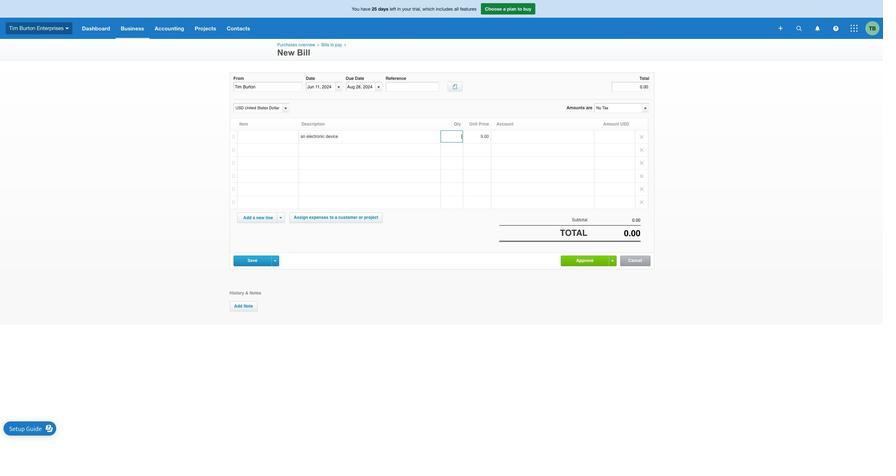 Task type: describe. For each thing, give the bounding box(es) containing it.
2 delete line item image from the top
[[636, 157, 648, 169]]

2 delete line item image from the top
[[636, 183, 648, 196]]

3 delete line item image from the top
[[636, 170, 648, 182]]

4 delete line item image from the top
[[636, 196, 648, 209]]



Task type: locate. For each thing, give the bounding box(es) containing it.
more add line options... image
[[280, 217, 282, 219]]

more save options... image
[[274, 260, 277, 262]]

banner
[[0, 0, 884, 39]]

None text field
[[386, 82, 439, 92], [612, 82, 650, 92], [441, 130, 463, 143], [588, 229, 641, 238], [386, 82, 439, 92], [612, 82, 650, 92], [441, 130, 463, 143], [588, 229, 641, 238]]

1 delete line item image from the top
[[636, 130, 648, 143]]

1 vertical spatial delete line item image
[[636, 183, 648, 196]]

delete line item image
[[636, 130, 648, 143], [636, 157, 648, 169], [636, 170, 648, 182], [636, 196, 648, 209]]

None text field
[[234, 82, 302, 92], [306, 82, 336, 91], [346, 82, 376, 91], [234, 104, 282, 112], [595, 104, 642, 112], [588, 218, 641, 223], [234, 82, 302, 92], [306, 82, 336, 91], [346, 82, 376, 91], [234, 104, 282, 112], [595, 104, 642, 112], [588, 218, 641, 223]]

0 vertical spatial delete line item image
[[636, 144, 648, 156]]

more approve options... image
[[612, 260, 614, 262]]

delete line item image
[[636, 144, 648, 156], [636, 183, 648, 196]]

svg image
[[851, 25, 858, 32], [797, 26, 802, 31], [816, 26, 820, 31], [834, 26, 839, 31], [779, 26, 783, 30], [65, 27, 69, 29]]

1 delete line item image from the top
[[636, 144, 648, 156]]



Task type: vqa. For each thing, say whether or not it's contained in the screenshot.
Money
no



